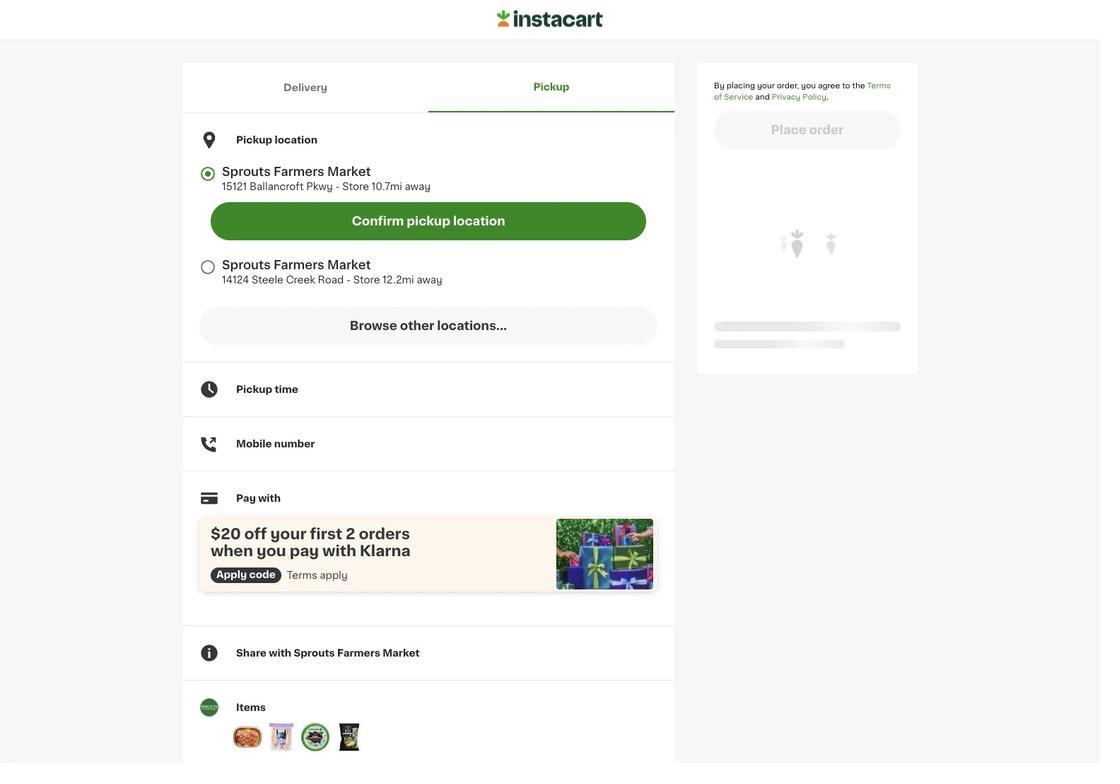 Task type: locate. For each thing, give the bounding box(es) containing it.
apply
[[320, 571, 348, 581]]

1 vertical spatial terms
[[287, 571, 317, 581]]

1 horizontal spatial you
[[802, 82, 816, 89]]

of
[[714, 93, 722, 101]]

and
[[756, 93, 770, 101]]

1 vertical spatial pickup
[[236, 135, 272, 145]]

pickup for pickup
[[534, 82, 570, 92]]

market
[[327, 166, 371, 178], [327, 259, 371, 271], [383, 649, 420, 658]]

orders
[[359, 527, 410, 541]]

store left 12.2mi on the top left of the page
[[353, 275, 380, 285]]

cedar's mediterranean foods baba ghannouj image
[[301, 724, 330, 752]]

1 horizontal spatial -
[[347, 275, 351, 285]]

sprouts up 15121
[[222, 166, 271, 178]]

1 horizontal spatial terms
[[868, 82, 891, 89]]

first
[[310, 527, 342, 541]]

-
[[336, 182, 340, 192], [347, 275, 351, 285]]

0 horizontal spatial your
[[271, 527, 307, 541]]

and privacy policy .
[[754, 93, 829, 101]]

with right share
[[269, 649, 291, 658]]

apply
[[216, 570, 247, 580]]

share
[[236, 649, 267, 658]]

2 vertical spatial sprouts
[[294, 649, 335, 658]]

with
[[258, 494, 281, 504], [323, 544, 356, 558], [269, 649, 291, 658]]

market inside sprouts farmers market 15121 ballancroft pkwy - store 10.7mi away
[[327, 166, 371, 178]]

1 vertical spatial you
[[257, 544, 286, 558]]

your
[[757, 82, 775, 89], [271, 527, 307, 541]]

store
[[342, 182, 369, 192], [353, 275, 380, 285]]

0 vertical spatial -
[[336, 182, 340, 192]]

0 vertical spatial store
[[342, 182, 369, 192]]

away
[[405, 182, 431, 192], [417, 275, 443, 285]]

your up the and
[[757, 82, 775, 89]]

1 vertical spatial farmers
[[274, 259, 325, 271]]

sprouts right share
[[294, 649, 335, 658]]

1 vertical spatial with
[[323, 544, 356, 558]]

sprouts farmers market 14124 steele creek road - store 12.2mi away
[[222, 259, 443, 285]]

0 vertical spatial away
[[405, 182, 431, 192]]

pickup button
[[429, 63, 675, 112]]

1 vertical spatial sprouts
[[222, 259, 271, 271]]

with down 2
[[323, 544, 356, 558]]

your inside $20 off your first 2 orders when you pay with klarna
[[271, 527, 307, 541]]

2 vertical spatial farmers
[[337, 649, 380, 658]]

terms right the
[[868, 82, 891, 89]]

0 horizontal spatial you
[[257, 544, 286, 558]]

pickup left time
[[236, 385, 272, 395]]

pay
[[236, 494, 256, 504]]

sprouts farm raised tilapia fillets image
[[267, 724, 296, 752]]

.
[[827, 93, 829, 101]]

you up the policy
[[802, 82, 816, 89]]

away right "10.7mi"
[[405, 182, 431, 192]]

share with sprouts farmers market
[[236, 649, 420, 658]]

with inside $20 off your first 2 orders when you pay with klarna
[[323, 544, 356, 558]]

1 vertical spatial away
[[417, 275, 443, 285]]

with right pay
[[258, 494, 281, 504]]

sprouts up 14124
[[222, 259, 271, 271]]

0 vertical spatial sprouts
[[222, 166, 271, 178]]

0 horizontal spatial location
[[275, 135, 318, 145]]

you
[[802, 82, 816, 89], [257, 544, 286, 558]]

sprouts
[[222, 166, 271, 178], [222, 259, 271, 271], [294, 649, 335, 658]]

farmers
[[274, 166, 325, 178], [274, 259, 325, 271], [337, 649, 380, 658]]

$20 off your first 2 orders when you pay with klarna
[[211, 527, 411, 558]]

pickup
[[534, 82, 570, 92], [236, 135, 272, 145], [236, 385, 272, 395]]

0 vertical spatial with
[[258, 494, 281, 504]]

pickup for pickup time
[[236, 385, 272, 395]]

order,
[[777, 82, 800, 89]]

taylor farms asiago kale chopped salad image
[[335, 724, 364, 752]]

1 vertical spatial your
[[271, 527, 307, 541]]

away right 12.2mi on the top left of the page
[[417, 275, 443, 285]]

0 vertical spatial pickup
[[534, 82, 570, 92]]

location right pickup at the top left of the page
[[453, 215, 505, 227]]

klarna
[[360, 544, 411, 558]]

sprouts inside the sprouts farmers market 14124 steele creek road - store 12.2mi away
[[222, 259, 271, 271]]

- right road
[[347, 275, 351, 285]]

sprouts inside sprouts farmers market 15121 ballancroft pkwy - store 10.7mi away
[[222, 166, 271, 178]]

the
[[853, 82, 866, 89]]

to
[[843, 82, 851, 89]]

privacy policy link
[[772, 93, 827, 101]]

1 vertical spatial location
[[453, 215, 505, 227]]

2 vertical spatial market
[[383, 649, 420, 658]]

store inside the sprouts farmers market 14124 steele creek road - store 12.2mi away
[[353, 275, 380, 285]]

your up "pay"
[[271, 527, 307, 541]]

0 vertical spatial farmers
[[274, 166, 325, 178]]

agree
[[818, 82, 841, 89]]

pickup down home image
[[534, 82, 570, 92]]

farmers inside sprouts farmers market 15121 ballancroft pkwy - store 10.7mi away
[[274, 166, 325, 178]]

steele
[[252, 275, 283, 285]]

ballancroft
[[250, 182, 304, 192]]

service
[[724, 93, 754, 101]]

$20
[[211, 527, 241, 541]]

1 horizontal spatial your
[[757, 82, 775, 89]]

0 vertical spatial terms
[[868, 82, 891, 89]]

terms of service link
[[714, 82, 891, 101]]

1 vertical spatial -
[[347, 275, 351, 285]]

0 vertical spatial your
[[757, 82, 775, 89]]

1 horizontal spatial location
[[453, 215, 505, 227]]

sprouts for sprouts farmers market 15121 ballancroft pkwy - store 10.7mi away
[[222, 166, 271, 178]]

store left "10.7mi"
[[342, 182, 369, 192]]

0 horizontal spatial -
[[336, 182, 340, 192]]

browse
[[350, 320, 397, 332]]

2 vertical spatial with
[[269, 649, 291, 658]]

terms of service
[[714, 82, 891, 101]]

other
[[400, 320, 435, 332]]

0 horizontal spatial terms
[[287, 571, 317, 581]]

0 vertical spatial market
[[327, 166, 371, 178]]

12.2mi
[[383, 275, 414, 285]]

pickup up 15121
[[236, 135, 272, 145]]

sprouts for sprouts farmers market 14124 steele creek road - store 12.2mi away
[[222, 259, 271, 271]]

away inside sprouts farmers market 15121 ballancroft pkwy - store 10.7mi away
[[405, 182, 431, 192]]

0 vertical spatial you
[[802, 82, 816, 89]]

apply code
[[216, 570, 276, 580]]

market inside the sprouts farmers market 14124 steele creek road - store 12.2mi away
[[327, 259, 371, 271]]

number
[[274, 439, 315, 449]]

pay with
[[236, 494, 281, 504]]

terms
[[868, 82, 891, 89], [287, 571, 317, 581]]

farmers inside the sprouts farmers market 14124 steele creek road - store 12.2mi away
[[274, 259, 325, 271]]

1 vertical spatial market
[[327, 259, 371, 271]]

you down off
[[257, 544, 286, 558]]

your for first
[[271, 527, 307, 541]]

market for sprouts farmers market 14124 steele creek road - store 12.2mi away
[[327, 259, 371, 271]]

terms down "pay"
[[287, 571, 317, 581]]

- right pkwy at the top of the page
[[336, 182, 340, 192]]

locations...
[[437, 320, 507, 332]]

when
[[211, 544, 253, 558]]

by placing your order, you agree to the
[[714, 82, 868, 89]]

pay
[[290, 544, 319, 558]]

1 vertical spatial store
[[353, 275, 380, 285]]

location up sprouts farmers market 15121 ballancroft pkwy - store 10.7mi away
[[275, 135, 318, 145]]

pickup inside button
[[534, 82, 570, 92]]

2 vertical spatial pickup
[[236, 385, 272, 395]]

terms inside terms of service
[[868, 82, 891, 89]]

browse other locations...
[[350, 320, 507, 332]]

location
[[275, 135, 318, 145], [453, 215, 505, 227]]

you inside $20 off your first 2 orders when you pay with klarna
[[257, 544, 286, 558]]



Task type: vqa. For each thing, say whether or not it's contained in the screenshot.
the top -
yes



Task type: describe. For each thing, give the bounding box(es) containing it.
farmers for sprouts farmers market 15121 ballancroft pkwy - store 10.7mi away
[[274, 166, 325, 178]]

time
[[275, 385, 298, 395]]

market for sprouts farmers market 15121 ballancroft pkwy - store 10.7mi away
[[327, 166, 371, 178]]

your for order,
[[757, 82, 775, 89]]

mobile number
[[236, 439, 315, 449]]

15121
[[222, 182, 247, 192]]

sprouts farmers market 15121 ballancroft pkwy - store 10.7mi away
[[222, 166, 431, 192]]

delivery
[[284, 83, 328, 93]]

placing
[[727, 82, 755, 89]]

14124
[[222, 275, 249, 285]]

2
[[346, 527, 355, 541]]

privacy
[[772, 93, 801, 101]]

pickup location
[[236, 135, 318, 145]]

pickup time
[[236, 385, 298, 395]]

browse other locations... button
[[199, 307, 658, 345]]

terms apply
[[287, 571, 348, 581]]

code
[[249, 570, 276, 580]]

road
[[318, 275, 344, 285]]

by
[[714, 82, 725, 89]]

pickup
[[407, 215, 450, 227]]

0 vertical spatial location
[[275, 135, 318, 145]]

creek
[[286, 275, 315, 285]]

farmers for sprouts farmers market 14124 steele creek road - store 12.2mi away
[[274, 259, 325, 271]]

home image
[[497, 8, 603, 29]]

delivery button
[[182, 63, 429, 112]]

confirm pickup location
[[352, 215, 505, 227]]

10.7mi
[[372, 182, 402, 192]]

- inside the sprouts farmers market 14124 steele creek road - store 12.2mi away
[[347, 275, 351, 285]]

terms for terms of service
[[868, 82, 891, 89]]

confirm
[[352, 215, 404, 227]]

pickup for pickup location
[[236, 135, 272, 145]]

with for pay
[[258, 494, 281, 504]]

terms for terms apply
[[287, 571, 317, 581]]

store inside sprouts farmers market 15121 ballancroft pkwy - store 10.7mi away
[[342, 182, 369, 192]]

- inside sprouts farmers market 15121 ballancroft pkwy - store 10.7mi away
[[336, 182, 340, 192]]

items
[[236, 703, 266, 713]]

policy
[[803, 93, 827, 101]]

away inside the sprouts farmers market 14124 steele creek road - store 12.2mi away
[[417, 275, 443, 285]]

confirm pickup location button
[[211, 202, 646, 240]]

pkwy
[[306, 182, 333, 192]]

with for share
[[269, 649, 291, 658]]

off
[[244, 527, 267, 541]]

mobile
[[236, 439, 272, 449]]

location inside button
[[453, 215, 505, 227]]

sprouts island jerk salmon meal image
[[233, 724, 262, 752]]



